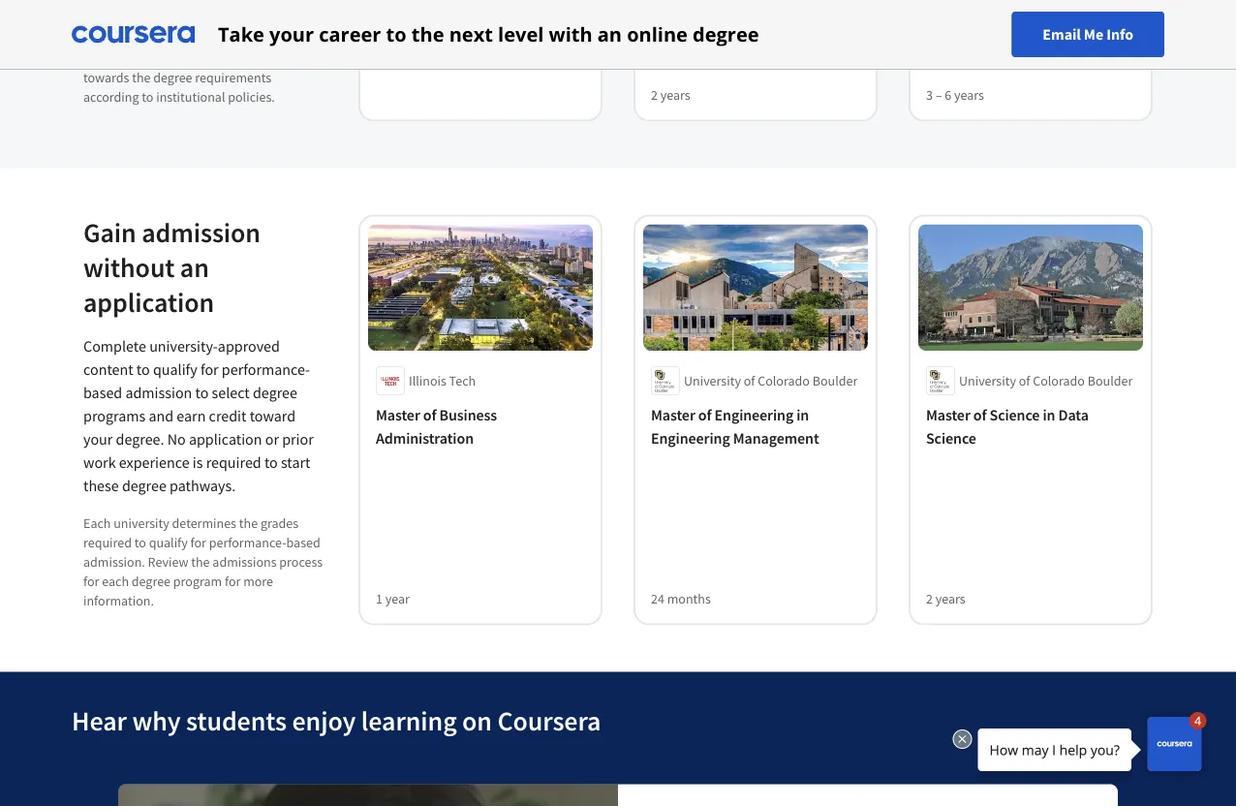 Task type: vqa. For each thing, say whether or not it's contained in the screenshot.


Task type: locate. For each thing, give the bounding box(es) containing it.
admission
[[142, 215, 261, 249], [125, 383, 192, 403]]

0 horizontal spatial an
[[180, 250, 209, 284]]

master
[[376, 405, 420, 424], [651, 405, 695, 424], [926, 405, 971, 424]]

based
[[83, 383, 122, 403], [286, 533, 320, 551]]

1 university from the top
[[114, 30, 169, 47]]

boulder up data
[[1088, 372, 1133, 389]]

of
[[308, 30, 320, 47], [744, 372, 755, 389], [1019, 372, 1030, 389], [423, 405, 436, 424], [698, 405, 712, 424], [974, 405, 987, 424]]

application down credit
[[189, 430, 262, 449]]

qualify
[[153, 360, 197, 379], [149, 533, 188, 551]]

university of colorado boulder up master of engineering in engineering management link
[[684, 372, 858, 389]]

in left data
[[1043, 405, 1055, 424]]

0 vertical spatial determines
[[172, 30, 236, 47]]

determines
[[172, 30, 236, 47], [172, 514, 236, 531]]

university of colorado boulder for science
[[959, 372, 1133, 389]]

2 years
[[651, 86, 690, 103], [926, 590, 966, 607]]

university inside the each university determines the number of pre-approved credits that may count towards the degree requirements according to institutional policies.
[[114, 30, 169, 47]]

determines up 'that'
[[172, 30, 236, 47]]

based inside each university determines the grades required to qualify for performance-based admission. review the admissions process for each degree program for more information.
[[286, 533, 320, 551]]

0 horizontal spatial colorado
[[758, 372, 810, 389]]

1 in from the left
[[797, 405, 809, 424]]

your
[[269, 21, 314, 47], [83, 430, 113, 449]]

24
[[651, 590, 665, 607]]

1 horizontal spatial university of colorado boulder
[[959, 372, 1133, 389]]

why
[[132, 703, 181, 737]]

approved up towards
[[106, 49, 161, 66]]

1 horizontal spatial required
[[206, 453, 261, 472]]

0 vertical spatial science
[[990, 405, 1040, 424]]

admission up without
[[142, 215, 261, 249]]

in
[[797, 405, 809, 424], [1043, 405, 1055, 424]]

qualify inside complete university-approved content to qualify for performance- based admission to select degree programs and earn credit toward your degree. no application or prior work experience is required to start these degree pathways.
[[153, 360, 197, 379]]

may
[[231, 49, 255, 66]]

years
[[660, 86, 690, 103], [954, 86, 984, 103], [936, 590, 966, 607]]

colorado up data
[[1033, 372, 1085, 389]]

to right according
[[142, 88, 153, 105]]

to up earn
[[195, 383, 209, 403]]

1 vertical spatial required
[[83, 533, 132, 551]]

1 determines from the top
[[172, 30, 236, 47]]

based up process
[[286, 533, 320, 551]]

your up "count"
[[269, 21, 314, 47]]

boulder for master of engineering in engineering management
[[813, 372, 858, 389]]

0 vertical spatial 2
[[651, 86, 658, 103]]

towards
[[83, 68, 129, 86]]

2 determines from the top
[[172, 514, 236, 531]]

these
[[83, 476, 119, 496]]

qualify up review
[[149, 533, 188, 551]]

determines down pathways.
[[172, 514, 236, 531]]

performance- up the select
[[222, 360, 310, 379]]

without
[[83, 250, 175, 284]]

start
[[281, 453, 310, 472]]

determines for for
[[172, 514, 236, 531]]

determines inside the each university determines the number of pre-approved credits that may count towards the degree requirements according to institutional policies.
[[172, 30, 236, 47]]

application inside complete university-approved content to qualify for performance- based admission to select degree programs and earn credit toward your degree. no application or prior work experience is required to start these degree pathways.
[[189, 430, 262, 449]]

hear
[[72, 703, 127, 737]]

in inside master of engineering in engineering management
[[797, 405, 809, 424]]

to inside each university determines the grades required to qualify for performance-based admission. review the admissions process for each degree program for more information.
[[134, 533, 146, 551]]

1 vertical spatial each
[[83, 514, 111, 531]]

university for science
[[959, 372, 1016, 389]]

1 horizontal spatial your
[[269, 21, 314, 47]]

university inside each university determines the grades required to qualify for performance-based admission. review the admissions process for each degree program for more information.
[[114, 514, 169, 531]]

2 boulder from the left
[[1088, 372, 1133, 389]]

master inside master of business administration
[[376, 405, 420, 424]]

0 horizontal spatial university of colorado boulder
[[684, 372, 858, 389]]

1 vertical spatial 2
[[926, 590, 933, 607]]

0 horizontal spatial required
[[83, 533, 132, 551]]

0 horizontal spatial based
[[83, 383, 122, 403]]

1 vertical spatial determines
[[172, 514, 236, 531]]

1 boulder from the left
[[813, 372, 858, 389]]

master of science in data science link
[[926, 403, 1135, 450]]

2 each from the top
[[83, 514, 111, 531]]

engineering
[[715, 405, 794, 424], [651, 428, 730, 448]]

based down 'content'
[[83, 383, 122, 403]]

tech
[[449, 372, 476, 389]]

engineering up management
[[715, 405, 794, 424]]

0 vertical spatial application
[[83, 285, 214, 319]]

1 horizontal spatial an
[[598, 21, 622, 47]]

0 vertical spatial 2 years
[[651, 86, 690, 103]]

master of business administration link
[[376, 403, 585, 450]]

take your career to the next level with an online degree
[[218, 21, 759, 47]]

to
[[386, 21, 407, 47], [142, 88, 153, 105], [136, 360, 150, 379], [195, 383, 209, 403], [264, 453, 278, 472], [134, 533, 146, 551]]

boulder up management
[[813, 372, 858, 389]]

0 horizontal spatial in
[[797, 405, 809, 424]]

0 vertical spatial required
[[206, 453, 261, 472]]

1 vertical spatial 2 years
[[926, 590, 966, 607]]

for
[[200, 360, 219, 379], [190, 533, 206, 551], [83, 572, 99, 590], [225, 572, 241, 590]]

gain admission without an application
[[83, 215, 261, 319]]

0 horizontal spatial boulder
[[813, 372, 858, 389]]

1 vertical spatial engineering
[[651, 428, 730, 448]]

2 colorado from the left
[[1033, 372, 1085, 389]]

0 horizontal spatial 2 years
[[651, 86, 690, 103]]

0 horizontal spatial university
[[684, 372, 741, 389]]

0 horizontal spatial your
[[83, 430, 113, 449]]

0 vertical spatial approved
[[106, 49, 161, 66]]

university of colorado boulder up data
[[959, 372, 1133, 389]]

master for master of engineering in engineering management
[[651, 405, 695, 424]]

1 colorado from the left
[[758, 372, 810, 389]]

0 vertical spatial admission
[[142, 215, 261, 249]]

each down these
[[83, 514, 111, 531]]

approved up the select
[[218, 337, 280, 356]]

0 vertical spatial qualify
[[153, 360, 197, 379]]

0 vertical spatial an
[[598, 21, 622, 47]]

performance- up admissions
[[209, 533, 286, 551]]

of inside master of business administration
[[423, 405, 436, 424]]

1 horizontal spatial 2 years
[[926, 590, 966, 607]]

1 vertical spatial approved
[[218, 337, 280, 356]]

application down without
[[83, 285, 214, 319]]

24 months
[[651, 590, 711, 607]]

boulder
[[813, 372, 858, 389], [1088, 372, 1133, 389]]

earn
[[177, 406, 206, 426]]

degree down review
[[132, 572, 171, 590]]

university up credits
[[114, 30, 169, 47]]

1 vertical spatial university
[[114, 514, 169, 531]]

1 vertical spatial your
[[83, 430, 113, 449]]

master inside master of science in data science
[[926, 405, 971, 424]]

the right towards
[[132, 68, 151, 86]]

your up work
[[83, 430, 113, 449]]

each for each university determines the number of pre-approved credits that may count towards the degree requirements according to institutional policies.
[[83, 30, 111, 47]]

required
[[206, 453, 261, 472], [83, 533, 132, 551]]

university up master of science in data science
[[959, 372, 1016, 389]]

credit
[[209, 406, 247, 426]]

performance-
[[222, 360, 310, 379], [209, 533, 286, 551]]

in for engineering
[[797, 405, 809, 424]]

2 university from the left
[[959, 372, 1016, 389]]

2 in from the left
[[1043, 405, 1055, 424]]

performance- inside each university determines the grades required to qualify for performance-based admission. review the admissions process for each degree program for more information.
[[209, 533, 286, 551]]

for up program
[[190, 533, 206, 551]]

that
[[205, 49, 228, 66]]

in up management
[[797, 405, 809, 424]]

1 vertical spatial application
[[189, 430, 262, 449]]

0 horizontal spatial master
[[376, 405, 420, 424]]

university
[[684, 372, 741, 389], [959, 372, 1016, 389]]

number
[[260, 30, 305, 47]]

required right is
[[206, 453, 261, 472]]

the up may
[[239, 30, 258, 47]]

science
[[990, 405, 1040, 424], [926, 428, 976, 448]]

1 master from the left
[[376, 405, 420, 424]]

your inside complete university-approved content to qualify for performance- based admission to select degree programs and earn credit toward your degree. no application or prior work experience is required to start these degree pathways.
[[83, 430, 113, 449]]

hear why students enjoy learning on coursera
[[72, 703, 601, 737]]

2 university of colorado boulder from the left
[[959, 372, 1133, 389]]

university for engineering
[[684, 372, 741, 389]]

work
[[83, 453, 116, 472]]

each up 'pre-'
[[83, 30, 111, 47]]

programs
[[83, 406, 146, 426]]

1 each from the top
[[83, 30, 111, 47]]

application
[[83, 285, 214, 319], [189, 430, 262, 449]]

degree
[[693, 21, 759, 47], [153, 68, 192, 86], [253, 383, 297, 403], [122, 476, 167, 496], [132, 572, 171, 590]]

colorado
[[758, 372, 810, 389], [1033, 372, 1085, 389]]

admission up and
[[125, 383, 192, 403]]

an
[[598, 21, 622, 47], [180, 250, 209, 284]]

take
[[218, 21, 264, 47]]

1 vertical spatial an
[[180, 250, 209, 284]]

1 university from the left
[[684, 372, 741, 389]]

university-
[[149, 337, 218, 356]]

1 horizontal spatial approved
[[218, 337, 280, 356]]

content
[[83, 360, 133, 379]]

qualify down university-
[[153, 360, 197, 379]]

complete university-approved content to qualify for performance- based admission to select degree programs and earn credit toward your degree. no application or prior work experience is required to start these degree pathways.
[[83, 337, 314, 496]]

an right without
[[180, 250, 209, 284]]

degree.
[[116, 430, 164, 449]]

degree down credits
[[153, 68, 192, 86]]

degree inside each university determines the grades required to qualify for performance-based admission. review the admissions process for each degree program for more information.
[[132, 572, 171, 590]]

engineering left management
[[651, 428, 730, 448]]

0 horizontal spatial science
[[926, 428, 976, 448]]

1 vertical spatial performance-
[[209, 533, 286, 551]]

1 horizontal spatial in
[[1043, 405, 1055, 424]]

2 university from the top
[[114, 514, 169, 531]]

0 vertical spatial performance-
[[222, 360, 310, 379]]

toward
[[250, 406, 296, 426]]

performance- inside complete university-approved content to qualify for performance- based admission to select degree programs and earn credit toward your degree. no application or prior work experience is required to start these degree pathways.
[[222, 360, 310, 379]]

0 vertical spatial each
[[83, 30, 111, 47]]

1 vertical spatial admission
[[125, 383, 192, 403]]

requirements
[[195, 68, 271, 86]]

review
[[148, 553, 188, 570]]

university up review
[[114, 514, 169, 531]]

to up the admission.
[[134, 533, 146, 551]]

count
[[258, 49, 290, 66]]

university up master of engineering in engineering management
[[684, 372, 741, 389]]

0 vertical spatial based
[[83, 383, 122, 403]]

coursera
[[497, 703, 601, 737]]

0 horizontal spatial approved
[[106, 49, 161, 66]]

process
[[279, 553, 323, 570]]

1 horizontal spatial science
[[990, 405, 1040, 424]]

1 horizontal spatial based
[[286, 533, 320, 551]]

2 master from the left
[[651, 405, 695, 424]]

2 horizontal spatial master
[[926, 405, 971, 424]]

for up the select
[[200, 360, 219, 379]]

0 vertical spatial university
[[114, 30, 169, 47]]

master of engineering in engineering management
[[651, 405, 819, 448]]

university of colorado boulder
[[684, 372, 858, 389], [959, 372, 1133, 389]]

2
[[651, 86, 658, 103], [926, 590, 933, 607]]

1 university of colorado boulder from the left
[[684, 372, 858, 389]]

approved inside complete university-approved content to qualify for performance- based admission to select degree programs and earn credit toward your degree. no application or prior work experience is required to start these degree pathways.
[[218, 337, 280, 356]]

3
[[926, 86, 933, 103]]

determines inside each university determines the grades required to qualify for performance-based admission. review the admissions process for each degree program for more information.
[[172, 514, 236, 531]]

boulder for master of science in data science
[[1088, 372, 1133, 389]]

colorado up master of engineering in engineering management link
[[758, 372, 810, 389]]

university for qualify
[[114, 514, 169, 531]]

determines for credits
[[172, 30, 236, 47]]

1 horizontal spatial master
[[651, 405, 695, 424]]

1 vertical spatial science
[[926, 428, 976, 448]]

1 horizontal spatial boulder
[[1088, 372, 1133, 389]]

master of science in data science
[[926, 405, 1089, 448]]

1 horizontal spatial colorado
[[1033, 372, 1085, 389]]

an right with
[[598, 21, 622, 47]]

required up the admission.
[[83, 533, 132, 551]]

email me info
[[1043, 25, 1134, 44]]

no
[[167, 430, 186, 449]]

required inside each university determines the grades required to qualify for performance-based admission. review the admissions process for each degree program for more information.
[[83, 533, 132, 551]]

colorado for science
[[1033, 372, 1085, 389]]

1 horizontal spatial university
[[959, 372, 1016, 389]]

each inside each university determines the grades required to qualify for performance-based admission. review the admissions process for each degree program for more information.
[[83, 514, 111, 531]]

each inside the each university determines the number of pre-approved credits that may count towards the degree requirements according to institutional policies.
[[83, 30, 111, 47]]

3 master from the left
[[926, 405, 971, 424]]

1 vertical spatial based
[[286, 533, 320, 551]]

me
[[1084, 25, 1104, 44]]

in inside master of science in data science
[[1043, 405, 1055, 424]]

1 vertical spatial qualify
[[149, 533, 188, 551]]

each university determines the number of pre-approved credits that may count towards the degree requirements according to institutional policies.
[[83, 30, 320, 105]]

master inside master of engineering in engineering management
[[651, 405, 695, 424]]



Task type: describe. For each thing, give the bounding box(es) containing it.
university for approved
[[114, 30, 169, 47]]

information.
[[83, 591, 154, 609]]

on
[[462, 703, 492, 737]]

business
[[439, 405, 497, 424]]

learning
[[361, 703, 457, 737]]

program
[[173, 572, 222, 590]]

for left each
[[83, 572, 99, 590]]

in for science
[[1043, 405, 1055, 424]]

1
[[376, 590, 383, 607]]

credits
[[164, 49, 202, 66]]

1 horizontal spatial 2
[[926, 590, 933, 607]]

data
[[1058, 405, 1089, 424]]

experience
[[119, 453, 190, 472]]

info
[[1107, 25, 1134, 44]]

gain
[[83, 215, 136, 249]]

degree inside the each university determines the number of pre-approved credits that may count towards the degree requirements according to institutional policies.
[[153, 68, 192, 86]]

select
[[212, 383, 250, 403]]

master of engineering in engineering management link
[[651, 403, 860, 450]]

of inside master of engineering in engineering management
[[698, 405, 712, 424]]

complete
[[83, 337, 146, 356]]

approved inside the each university determines the number of pre-approved credits that may count towards the degree requirements according to institutional policies.
[[106, 49, 161, 66]]

degree right online
[[693, 21, 759, 47]]

is
[[193, 453, 203, 472]]

email me info button
[[1012, 12, 1165, 57]]

illinois
[[409, 372, 446, 389]]

0 vertical spatial engineering
[[715, 405, 794, 424]]

and
[[149, 406, 174, 426]]

prior
[[282, 430, 314, 449]]

enjoy
[[292, 703, 356, 737]]

application inside the gain admission without an application
[[83, 285, 214, 319]]

the left 'grades'
[[239, 514, 258, 531]]

email
[[1043, 25, 1081, 44]]

of inside the each university determines the number of pre-approved credits that may count towards the degree requirements according to institutional policies.
[[308, 30, 320, 47]]

master for master of business administration
[[376, 405, 420, 424]]

of inside master of science in data science
[[974, 405, 987, 424]]

next
[[449, 21, 493, 47]]

career
[[319, 21, 381, 47]]

coursera image
[[72, 19, 195, 50]]

pathways.
[[170, 476, 236, 496]]

pre-
[[83, 49, 107, 66]]

6
[[945, 86, 952, 103]]

admission inside the gain admission without an application
[[142, 215, 261, 249]]

to down or
[[264, 453, 278, 472]]

master of business administration
[[376, 405, 497, 448]]

required inside complete university-approved content to qualify for performance- based admission to select degree programs and earn credit toward your degree. no application or prior work experience is required to start these degree pathways.
[[206, 453, 261, 472]]

0 vertical spatial your
[[269, 21, 314, 47]]

–
[[936, 86, 942, 103]]

illinois tech
[[409, 372, 476, 389]]

qualify inside each university determines the grades required to qualify for performance-based admission. review the admissions process for each degree program for more information.
[[149, 533, 188, 551]]

according
[[83, 88, 139, 105]]

students
[[186, 703, 287, 737]]

institutional
[[156, 88, 225, 105]]

with
[[549, 21, 592, 47]]

admission.
[[83, 553, 145, 570]]

policies.
[[228, 88, 275, 105]]

each
[[102, 572, 129, 590]]

based inside complete university-approved content to qualify for performance- based admission to select degree programs and earn credit toward your degree. no application or prior work experience is required to start these degree pathways.
[[83, 383, 122, 403]]

administration
[[376, 428, 474, 448]]

0 horizontal spatial 2
[[651, 86, 658, 103]]

master for master of science in data science
[[926, 405, 971, 424]]

or
[[265, 430, 279, 449]]

for inside complete university-approved content to qualify for performance- based admission to select degree programs and earn credit toward your degree. no application or prior work experience is required to start these degree pathways.
[[200, 360, 219, 379]]

degree down experience
[[122, 476, 167, 496]]

admission inside complete university-approved content to qualify for performance- based admission to select degree programs and earn credit toward your degree. no application or prior work experience is required to start these degree pathways.
[[125, 383, 192, 403]]

online
[[627, 21, 688, 47]]

each university determines the grades required to qualify for performance-based admission. review the admissions process for each degree program for more information.
[[83, 514, 323, 609]]

to right career
[[386, 21, 407, 47]]

for down admissions
[[225, 572, 241, 590]]

management
[[733, 428, 819, 448]]

each for each university determines the grades required to qualify for performance-based admission. review the admissions process for each degree program for more information.
[[83, 514, 111, 531]]

3 – 6 years
[[926, 86, 984, 103]]

months
[[667, 590, 711, 607]]

colorado for engineering
[[758, 372, 810, 389]]

the up program
[[191, 553, 210, 570]]

degree up toward
[[253, 383, 297, 403]]

grades
[[260, 514, 298, 531]]

year
[[385, 590, 410, 607]]

to right 'content'
[[136, 360, 150, 379]]

an inside the gain admission without an application
[[180, 250, 209, 284]]

university of colorado boulder for engineering
[[684, 372, 858, 389]]

level
[[498, 21, 544, 47]]

1 year
[[376, 590, 410, 607]]

admissions
[[213, 553, 277, 570]]

the left the next
[[412, 21, 444, 47]]

to inside the each university determines the number of pre-approved credits that may count towards the degree requirements according to institutional policies.
[[142, 88, 153, 105]]

more
[[243, 572, 273, 590]]



